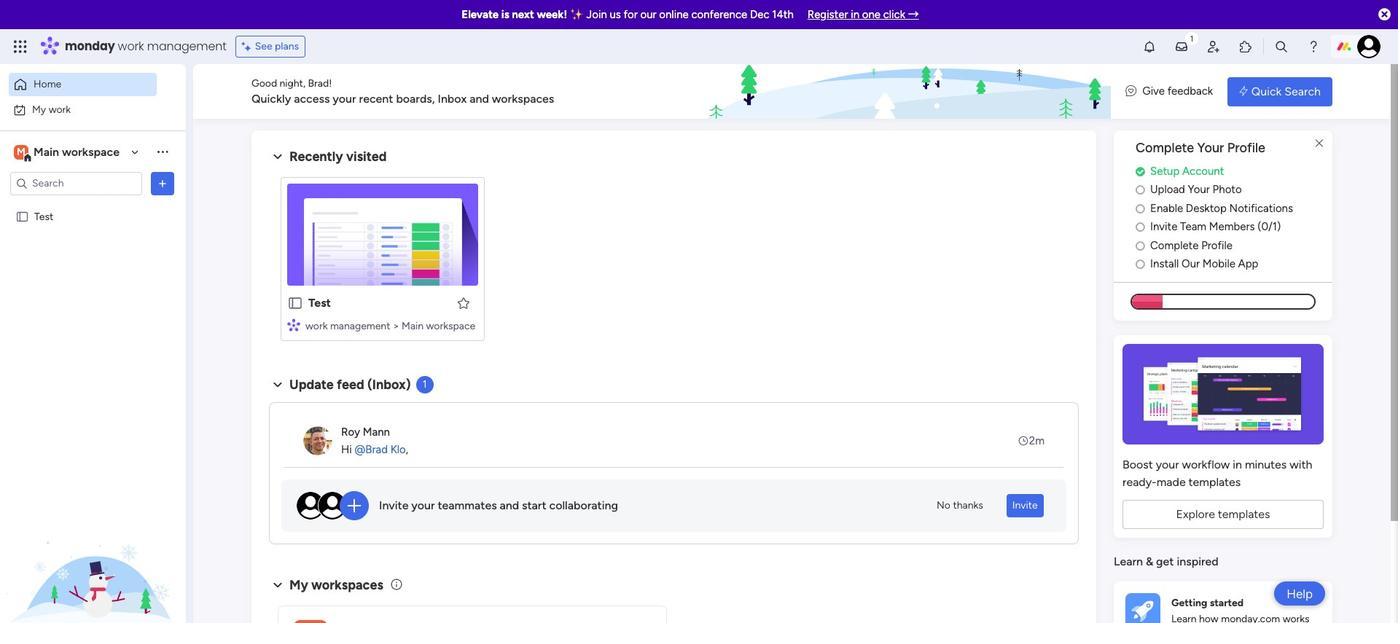 Task type: describe. For each thing, give the bounding box(es) containing it.
recently visited
[[289, 149, 387, 165]]

invite button
[[1007, 494, 1044, 518]]

public board image inside test list box
[[15, 210, 29, 223]]

1 vertical spatial workspace
[[426, 320, 475, 332]]

started
[[1210, 597, 1244, 609]]

help image
[[1306, 39, 1321, 54]]

your for complete
[[1198, 140, 1224, 156]]

search everything image
[[1274, 39, 1289, 54]]

boards,
[[396, 92, 435, 106]]

your for invite your teammates and start collaborating
[[411, 499, 435, 513]]

teammates
[[438, 499, 497, 513]]

dapulse x slim image
[[1311, 135, 1328, 152]]

no
[[937, 499, 951, 512]]

0 vertical spatial management
[[147, 38, 227, 55]]

elevate is next week! ✨ join us for our online conference dec 14th
[[462, 8, 794, 21]]

0 vertical spatial lottie animation image
[[702, 64, 1111, 120]]

workspace selection element
[[14, 143, 122, 162]]

1 vertical spatial workspaces
[[311, 577, 383, 593]]

your for boost your workflow in minutes with ready-made templates
[[1156, 458, 1179, 472]]

one
[[862, 8, 881, 21]]

team
[[1180, 220, 1207, 234]]

dec
[[750, 8, 770, 21]]

home button
[[9, 73, 157, 96]]

learn & get inspired
[[1114, 555, 1219, 568]]

app
[[1238, 258, 1259, 271]]

elevate
[[462, 8, 499, 21]]

templates image image
[[1127, 344, 1320, 445]]

1 vertical spatial test
[[308, 296, 331, 310]]

see
[[255, 40, 272, 52]]

boost
[[1123, 458, 1153, 472]]

feedback
[[1168, 85, 1213, 98]]

enable desktop notifications link
[[1136, 200, 1333, 217]]

work for my
[[49, 103, 71, 116]]

click
[[883, 8, 905, 21]]

in inside boost your workflow in minutes with ready-made templates
[[1233, 458, 1242, 472]]

register in one click →
[[808, 8, 919, 21]]

for
[[624, 8, 638, 21]]

install our mobile app
[[1150, 258, 1259, 271]]

our
[[1182, 258, 1200, 271]]

visited
[[346, 149, 387, 165]]

your for upload
[[1188, 183, 1210, 196]]

→
[[908, 8, 919, 21]]

complete profile
[[1150, 239, 1233, 252]]

mobile
[[1203, 258, 1236, 271]]

brad klo image
[[1357, 35, 1381, 58]]

1 vertical spatial profile
[[1202, 239, 1233, 252]]

give
[[1143, 85, 1165, 98]]

0 vertical spatial profile
[[1227, 140, 1266, 156]]

0 horizontal spatial lottie animation image
[[0, 476, 186, 623]]

update feed (inbox)
[[289, 377, 411, 393]]

no thanks button
[[931, 494, 989, 518]]

update
[[289, 377, 334, 393]]

invite team members (0/1)
[[1150, 220, 1281, 234]]

1 horizontal spatial public board image
[[287, 295, 303, 311]]

1 image
[[1185, 30, 1199, 46]]

quick
[[1252, 84, 1282, 98]]

with
[[1290, 458, 1313, 472]]

monday
[[65, 38, 115, 55]]

quick search button
[[1228, 77, 1333, 106]]

setup
[[1150, 165, 1180, 178]]

m
[[17, 145, 25, 158]]

invite your teammates and start collaborating
[[379, 499, 618, 513]]

templates inside button
[[1218, 507, 1270, 521]]

get
[[1156, 555, 1174, 568]]

help
[[1287, 587, 1313, 601]]

and inside good night, brad! quickly access your recent boards, inbox and workspaces
[[470, 92, 489, 106]]

0 vertical spatial workspace
[[62, 145, 120, 159]]

inbox image
[[1174, 39, 1189, 54]]

register in one click → link
[[808, 8, 919, 21]]

my workspaces
[[289, 577, 383, 593]]

notifications image
[[1142, 39, 1157, 54]]

boost your workflow in minutes with ready-made templates
[[1123, 458, 1313, 489]]

invite for team
[[1150, 220, 1178, 234]]

good
[[252, 77, 277, 90]]

monday work management
[[65, 38, 227, 55]]

workspaces inside good night, brad! quickly access your recent boards, inbox and workspaces
[[492, 92, 554, 106]]

0 vertical spatial in
[[851, 8, 860, 21]]

next
[[512, 8, 534, 21]]

circle o image for upload
[[1136, 185, 1145, 196]]

setup account
[[1150, 165, 1224, 178]]

upload your photo link
[[1136, 182, 1333, 198]]

workflow
[[1182, 458, 1230, 472]]

getting started
[[1172, 597, 1244, 609]]

(0/1)
[[1258, 220, 1281, 234]]

roy mann image
[[303, 426, 332, 456]]

help button
[[1274, 582, 1325, 606]]

(inbox)
[[367, 377, 411, 393]]

see plans
[[255, 40, 299, 52]]

quick search
[[1252, 84, 1321, 98]]

Search in workspace field
[[31, 175, 122, 192]]

collaborating
[[549, 499, 618, 513]]

feed
[[337, 377, 364, 393]]

close recently visited image
[[269, 148, 287, 165]]

test list box
[[0, 201, 186, 426]]

give feedback
[[1143, 85, 1213, 98]]

close update feed (inbox) image
[[269, 376, 287, 394]]

getting started element
[[1114, 582, 1333, 623]]

join
[[586, 8, 607, 21]]

✨
[[570, 8, 584, 21]]

my for my workspaces
[[289, 577, 308, 593]]



Task type: locate. For each thing, give the bounding box(es) containing it.
photo
[[1213, 183, 1242, 196]]

search
[[1285, 84, 1321, 98]]

circle o image for install
[[1136, 259, 1145, 270]]

work down "home"
[[49, 103, 71, 116]]

0 horizontal spatial test
[[34, 210, 53, 223]]

workspaces up main workspace icon
[[311, 577, 383, 593]]

invite members image
[[1207, 39, 1221, 54]]

v2 user feedback image
[[1126, 83, 1137, 100]]

complete for complete profile
[[1150, 239, 1199, 252]]

brad!
[[308, 77, 332, 90]]

0 vertical spatial work
[[118, 38, 144, 55]]

14th
[[772, 8, 794, 21]]

1 horizontal spatial in
[[1233, 458, 1242, 472]]

lottie animation element
[[702, 64, 1111, 120], [0, 476, 186, 623]]

invite inside button
[[1012, 499, 1038, 512]]

your up made
[[1156, 458, 1179, 472]]

your down account
[[1188, 183, 1210, 196]]

account
[[1182, 165, 1224, 178]]

0 vertical spatial your
[[1198, 140, 1224, 156]]

lottie animation image
[[702, 64, 1111, 120], [0, 476, 186, 623]]

my work button
[[9, 98, 157, 121]]

circle o image inside complete profile link
[[1136, 240, 1145, 251]]

complete up the setup
[[1136, 140, 1194, 156]]

your
[[1198, 140, 1224, 156], [1188, 183, 1210, 196]]

0 vertical spatial your
[[333, 92, 356, 106]]

v2 bolt switch image
[[1239, 83, 1248, 100]]

circle o image down circle o icon
[[1136, 240, 1145, 251]]

0 vertical spatial public board image
[[15, 210, 29, 223]]

my for my work
[[32, 103, 46, 116]]

&
[[1146, 555, 1153, 568]]

main workspace
[[34, 145, 120, 159]]

check circle image
[[1136, 166, 1145, 177]]

home
[[34, 78, 61, 90]]

register
[[808, 8, 848, 21]]

my work
[[32, 103, 71, 116]]

1 vertical spatial and
[[500, 499, 519, 513]]

desktop
[[1186, 202, 1227, 215]]

0 horizontal spatial lottie animation element
[[0, 476, 186, 623]]

1 vertical spatial management
[[330, 320, 390, 332]]

main right the workspace image
[[34, 145, 59, 159]]

0 horizontal spatial invite
[[379, 499, 409, 513]]

plans
[[275, 40, 299, 52]]

3 circle o image from the top
[[1136, 240, 1145, 251]]

no thanks
[[937, 499, 983, 512]]

work up update
[[305, 320, 328, 332]]

thanks
[[953, 499, 983, 512]]

upload your photo
[[1150, 183, 1242, 196]]

complete for complete your profile
[[1136, 140, 1194, 156]]

members
[[1209, 220, 1255, 234]]

2 circle o image from the top
[[1136, 203, 1145, 214]]

1 horizontal spatial work
[[118, 38, 144, 55]]

week!
[[537, 8, 567, 21]]

main right >
[[402, 320, 424, 332]]

complete profile link
[[1136, 238, 1333, 254]]

templates
[[1189, 475, 1241, 489], [1218, 507, 1270, 521]]

good night, brad! quickly access your recent boards, inbox and workspaces
[[252, 77, 554, 106]]

templates right explore
[[1218, 507, 1270, 521]]

and left start
[[500, 499, 519, 513]]

close my workspaces image
[[269, 576, 287, 594]]

1 horizontal spatial your
[[411, 499, 435, 513]]

1 vertical spatial complete
[[1150, 239, 1199, 252]]

our
[[640, 8, 657, 21]]

workspace options image
[[155, 145, 170, 159]]

online
[[659, 8, 689, 21]]

complete your profile
[[1136, 140, 1266, 156]]

made
[[1157, 475, 1186, 489]]

explore
[[1176, 507, 1215, 521]]

enable
[[1150, 202, 1183, 215]]

2m
[[1029, 434, 1045, 447]]

quickly
[[252, 92, 291, 106]]

1 vertical spatial your
[[1156, 458, 1179, 472]]

circle o image
[[1136, 222, 1145, 233]]

your left recent
[[333, 92, 356, 106]]

1 horizontal spatial lottie animation element
[[702, 64, 1111, 120]]

learn
[[1114, 555, 1143, 568]]

invite for your
[[379, 499, 409, 513]]

>
[[393, 320, 399, 332]]

work right monday
[[118, 38, 144, 55]]

2 horizontal spatial your
[[1156, 458, 1179, 472]]

complete inside complete profile link
[[1150, 239, 1199, 252]]

1 horizontal spatial main
[[402, 320, 424, 332]]

2 horizontal spatial work
[[305, 320, 328, 332]]

1 horizontal spatial lottie animation image
[[702, 64, 1111, 120]]

my down "home"
[[32, 103, 46, 116]]

workspaces right inbox
[[492, 92, 554, 106]]

circle o image inside the upload your photo link
[[1136, 185, 1145, 196]]

0 horizontal spatial main
[[34, 145, 59, 159]]

night,
[[280, 77, 306, 90]]

circle o image for enable
[[1136, 203, 1145, 214]]

your inside good night, brad! quickly access your recent boards, inbox and workspaces
[[333, 92, 356, 106]]

1 horizontal spatial workspaces
[[492, 92, 554, 106]]

roy
[[341, 426, 360, 439]]

1 vertical spatial your
[[1188, 183, 1210, 196]]

2 vertical spatial work
[[305, 320, 328, 332]]

install
[[1150, 258, 1179, 271]]

work management > main workspace
[[305, 320, 475, 332]]

1 horizontal spatial and
[[500, 499, 519, 513]]

workspace image
[[14, 144, 28, 160]]

start
[[522, 499, 546, 513]]

1 vertical spatial lottie animation element
[[0, 476, 186, 623]]

public board image
[[15, 210, 29, 223], [287, 295, 303, 311]]

main inside workspace selection element
[[34, 145, 59, 159]]

0 horizontal spatial your
[[333, 92, 356, 106]]

in left minutes
[[1233, 458, 1242, 472]]

test inside list box
[[34, 210, 53, 223]]

inbox
[[438, 92, 467, 106]]

options image
[[155, 176, 170, 191]]

my inside button
[[32, 103, 46, 116]]

0 vertical spatial complete
[[1136, 140, 1194, 156]]

1 vertical spatial my
[[289, 577, 308, 593]]

1 vertical spatial lottie animation image
[[0, 476, 186, 623]]

1 vertical spatial in
[[1233, 458, 1242, 472]]

1 horizontal spatial management
[[330, 320, 390, 332]]

conference
[[691, 8, 747, 21]]

0 horizontal spatial workspaces
[[311, 577, 383, 593]]

0 horizontal spatial in
[[851, 8, 860, 21]]

minutes
[[1245, 458, 1287, 472]]

workspace
[[62, 145, 120, 159], [426, 320, 475, 332]]

workspaces
[[492, 92, 554, 106], [311, 577, 383, 593]]

explore templates
[[1176, 507, 1270, 521]]

1 horizontal spatial invite
[[1012, 499, 1038, 512]]

profile down invite team members (0/1) at the top right
[[1202, 239, 1233, 252]]

circle o image inside enable desktop notifications link
[[1136, 203, 1145, 214]]

and right inbox
[[470, 92, 489, 106]]

circle o image for complete
[[1136, 240, 1145, 251]]

recent
[[359, 92, 393, 106]]

add to favorites image
[[456, 296, 471, 310]]

in left one
[[851, 8, 860, 21]]

apps image
[[1239, 39, 1253, 54]]

1
[[423, 378, 427, 391]]

access
[[294, 92, 330, 106]]

0 vertical spatial workspaces
[[492, 92, 554, 106]]

complete up install
[[1150, 239, 1199, 252]]

work for monday
[[118, 38, 144, 55]]

your inside boost your workflow in minutes with ready-made templates
[[1156, 458, 1179, 472]]

enable desktop notifications
[[1150, 202, 1293, 215]]

0 horizontal spatial work
[[49, 103, 71, 116]]

2 vertical spatial your
[[411, 499, 435, 513]]

mann
[[363, 426, 390, 439]]

workspace down the 'add to favorites' image
[[426, 320, 475, 332]]

install our mobile app link
[[1136, 256, 1333, 273]]

1 horizontal spatial workspace
[[426, 320, 475, 332]]

0 vertical spatial templates
[[1189, 475, 1241, 489]]

1 horizontal spatial test
[[308, 296, 331, 310]]

0 horizontal spatial public board image
[[15, 210, 29, 223]]

recently
[[289, 149, 343, 165]]

0 vertical spatial test
[[34, 210, 53, 223]]

see plans button
[[235, 36, 306, 58]]

your up account
[[1198, 140, 1224, 156]]

0 vertical spatial and
[[470, 92, 489, 106]]

complete
[[1136, 140, 1194, 156], [1150, 239, 1199, 252]]

your
[[333, 92, 356, 106], [1156, 458, 1179, 472], [411, 499, 435, 513]]

templates inside boost your workflow in minutes with ready-made templates
[[1189, 475, 1241, 489]]

roy mann
[[341, 426, 390, 439]]

setup account link
[[1136, 163, 1333, 180]]

1 horizontal spatial my
[[289, 577, 308, 593]]

circle o image up circle o icon
[[1136, 203, 1145, 214]]

1 circle o image from the top
[[1136, 185, 1145, 196]]

circle o image inside install our mobile app link
[[1136, 259, 1145, 270]]

0 horizontal spatial workspace
[[62, 145, 120, 159]]

templates down the workflow
[[1189, 475, 1241, 489]]

main workspace image
[[293, 620, 328, 623]]

1 vertical spatial main
[[402, 320, 424, 332]]

0 vertical spatial main
[[34, 145, 59, 159]]

profile
[[1227, 140, 1266, 156], [1202, 239, 1233, 252]]

explore templates button
[[1123, 500, 1324, 529]]

ready-
[[1123, 475, 1157, 489]]

your left teammates
[[411, 499, 435, 513]]

inspired
[[1177, 555, 1219, 568]]

us
[[610, 8, 621, 21]]

circle o image left install
[[1136, 259, 1145, 270]]

circle o image
[[1136, 185, 1145, 196], [1136, 203, 1145, 214], [1136, 240, 1145, 251], [1136, 259, 1145, 270]]

0 horizontal spatial my
[[32, 103, 46, 116]]

0 vertical spatial lottie animation element
[[702, 64, 1111, 120]]

test
[[34, 210, 53, 223], [308, 296, 331, 310]]

circle o image down check circle image
[[1136, 185, 1145, 196]]

1 vertical spatial public board image
[[287, 295, 303, 311]]

work inside my work button
[[49, 103, 71, 116]]

getting
[[1172, 597, 1208, 609]]

notifications
[[1230, 202, 1293, 215]]

0 vertical spatial my
[[32, 103, 46, 116]]

0 horizontal spatial and
[[470, 92, 489, 106]]

0 horizontal spatial management
[[147, 38, 227, 55]]

option
[[0, 203, 186, 206]]

select product image
[[13, 39, 28, 54]]

2 horizontal spatial invite
[[1150, 220, 1178, 234]]

my right close my workspaces image
[[289, 577, 308, 593]]

workspace up search in workspace field
[[62, 145, 120, 159]]

my
[[32, 103, 46, 116], [289, 577, 308, 593]]

management
[[147, 38, 227, 55], [330, 320, 390, 332]]

1 vertical spatial templates
[[1218, 507, 1270, 521]]

1 vertical spatial work
[[49, 103, 71, 116]]

4 circle o image from the top
[[1136, 259, 1145, 270]]

profile up the setup account 'link'
[[1227, 140, 1266, 156]]



Task type: vqa. For each thing, say whether or not it's contained in the screenshot.
this to the bottom
no



